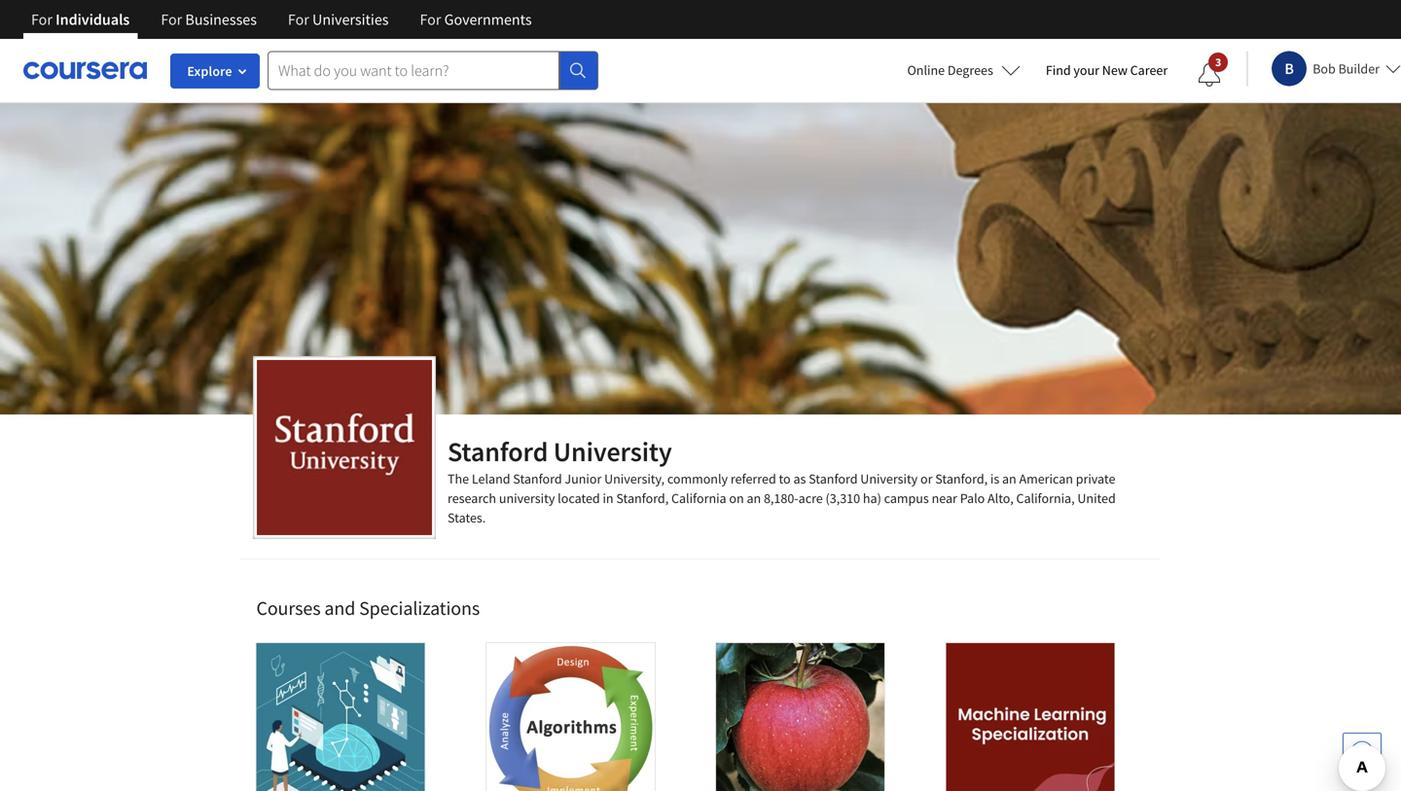 Task type: vqa. For each thing, say whether or not it's contained in the screenshot.
the Degrees
yes



Task type: locate. For each thing, give the bounding box(es) containing it.
located
[[558, 490, 600, 507]]

businesses
[[185, 10, 257, 29]]

states.
[[448, 509, 486, 527]]

find your new career
[[1046, 61, 1168, 79]]

stanford, up palo
[[936, 470, 988, 488]]

builder
[[1339, 60, 1380, 77]]

help center image
[[1351, 741, 1374, 764]]

3 for from the left
[[288, 10, 309, 29]]

for left individuals
[[31, 10, 52, 29]]

None search field
[[268, 51, 599, 90]]

an
[[1003, 470, 1017, 488], [747, 490, 761, 507]]

find
[[1046, 61, 1071, 79]]

an right is
[[1003, 470, 1017, 488]]

0 vertical spatial stanford,
[[936, 470, 988, 488]]

for individuals
[[31, 10, 130, 29]]

bob
[[1313, 60, 1336, 77]]

1 vertical spatial an
[[747, 490, 761, 507]]

acre
[[799, 490, 823, 507]]

0 horizontal spatial an
[[747, 490, 761, 507]]

stanford university the leland stanford junior university, commonly referred to as stanford university or stanford, is an american private research university located in stanford, california on an 8,180-acre (3,310 ha) campus near palo alto, california, united states.
[[448, 435, 1116, 527]]

palo
[[960, 490, 985, 507]]

junior
[[565, 470, 602, 488]]

for businesses
[[161, 10, 257, 29]]

private
[[1076, 470, 1116, 488]]

for left businesses
[[161, 10, 182, 29]]

california
[[672, 490, 727, 507]]

referred
[[731, 470, 776, 488]]

stanford up leland
[[448, 435, 548, 469]]

explore button
[[170, 54, 260, 89]]

1 horizontal spatial university
[[861, 470, 918, 488]]

0 vertical spatial university
[[554, 435, 672, 469]]

stanford up the '(3,310'
[[809, 470, 858, 488]]

for left universities
[[288, 10, 309, 29]]

near
[[932, 490, 958, 507]]

stanford, down university,
[[617, 490, 669, 507]]

stanford up university
[[513, 470, 562, 488]]

degrees
[[948, 61, 994, 79]]

0 horizontal spatial stanford,
[[617, 490, 669, 507]]

2 for from the left
[[161, 10, 182, 29]]

university
[[499, 490, 555, 507]]

universities
[[312, 10, 389, 29]]

or
[[921, 470, 933, 488]]

stanford
[[448, 435, 548, 469], [513, 470, 562, 488], [809, 470, 858, 488]]

algorithms image
[[485, 642, 656, 791]]

find your new career link
[[1036, 58, 1178, 83]]

3
[[1216, 55, 1222, 70]]

university up university,
[[554, 435, 672, 469]]

is
[[991, 470, 1000, 488]]

8,180-
[[764, 490, 799, 507]]

1 horizontal spatial an
[[1003, 470, 1017, 488]]

campus
[[884, 490, 929, 507]]

university up ha)
[[861, 470, 918, 488]]

online
[[908, 61, 945, 79]]

for up what do you want to learn? text box
[[420, 10, 441, 29]]

on
[[729, 490, 744, 507]]

an right on
[[747, 490, 761, 507]]

university
[[554, 435, 672, 469], [861, 470, 918, 488]]

stanford,
[[936, 470, 988, 488], [617, 490, 669, 507]]

4 for from the left
[[420, 10, 441, 29]]

for for individuals
[[31, 10, 52, 29]]

new
[[1103, 61, 1128, 79]]

explore
[[187, 62, 232, 80]]

your
[[1074, 61, 1100, 79]]

for
[[31, 10, 52, 29], [161, 10, 182, 29], [288, 10, 309, 29], [420, 10, 441, 29]]

for for businesses
[[161, 10, 182, 29]]

to
[[779, 470, 791, 488]]

1 vertical spatial university
[[861, 470, 918, 488]]

0 horizontal spatial university
[[554, 435, 672, 469]]

(3,310
[[826, 490, 861, 507]]

1 for from the left
[[31, 10, 52, 29]]

b
[[1285, 59, 1295, 78]]

ai in healthcare image
[[256, 642, 426, 791]]

0 vertical spatial an
[[1003, 470, 1017, 488]]



Task type: describe. For each thing, give the bounding box(es) containing it.
banner navigation
[[16, 0, 548, 39]]

commonly
[[668, 470, 728, 488]]

ha)
[[863, 490, 882, 507]]

alto,
[[988, 490, 1014, 507]]

What do you want to learn? text field
[[268, 51, 560, 90]]

and
[[324, 596, 355, 621]]

online degrees
[[908, 61, 994, 79]]

machine learning image
[[945, 642, 1116, 791]]

stanford university logo image
[[257, 360, 432, 535]]

courses
[[256, 596, 321, 621]]

university,
[[605, 470, 665, 488]]

for governments
[[420, 10, 532, 29]]

leland
[[472, 470, 511, 488]]

in
[[603, 490, 614, 507]]

1 horizontal spatial stanford,
[[936, 470, 988, 488]]

coursera image
[[23, 55, 147, 86]]

for for governments
[[420, 10, 441, 29]]

show notifications image
[[1198, 63, 1222, 87]]

california,
[[1017, 490, 1075, 507]]

bob builder
[[1313, 60, 1380, 77]]

3 button
[[1183, 52, 1237, 98]]

united
[[1078, 490, 1116, 507]]

online degrees button
[[892, 49, 1036, 91]]

for universities
[[288, 10, 389, 29]]

food sustainability, mindful eating, and healthy cooking image
[[715, 642, 886, 791]]

specializations
[[359, 596, 480, 621]]

courses and specializations
[[256, 596, 480, 621]]

american
[[1020, 470, 1074, 488]]

research
[[448, 490, 496, 507]]

governments
[[444, 10, 532, 29]]

career
[[1131, 61, 1168, 79]]

1 vertical spatial stanford,
[[617, 490, 669, 507]]

individuals
[[56, 10, 130, 29]]

for for universities
[[288, 10, 309, 29]]

the
[[448, 470, 469, 488]]

as
[[794, 470, 806, 488]]



